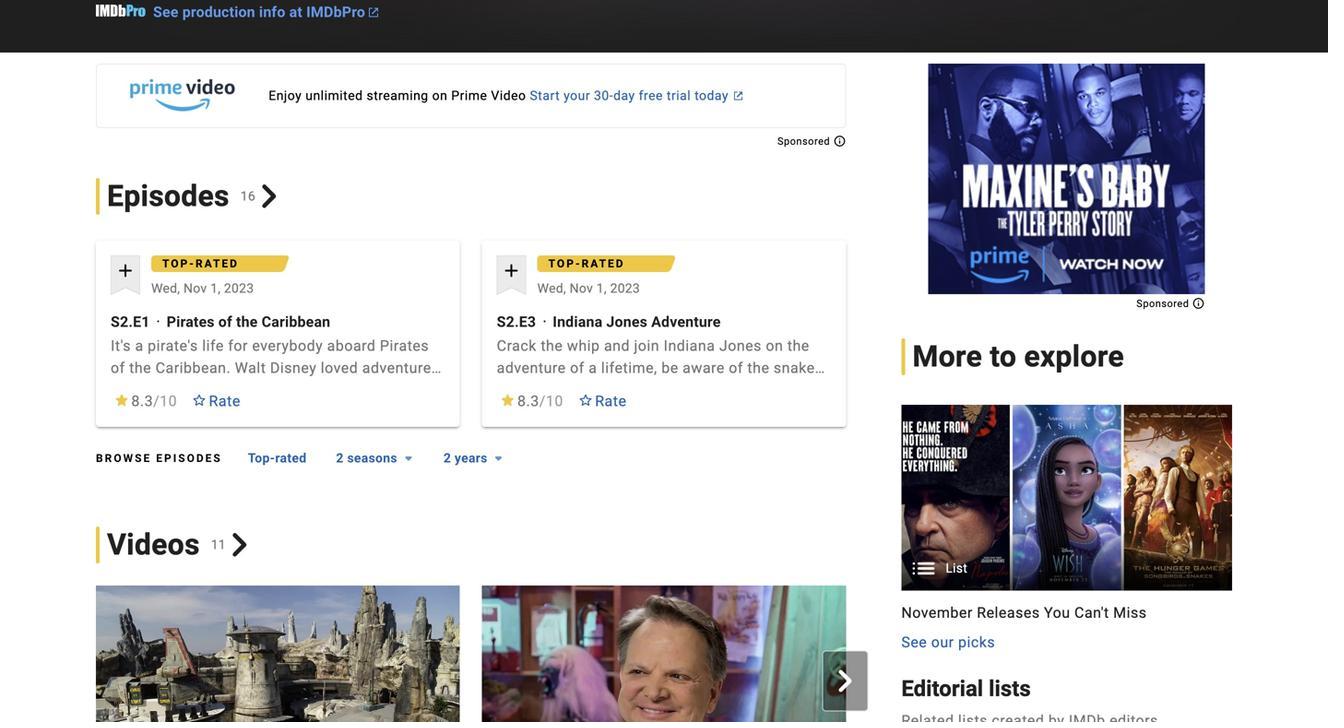 Task type: vqa. For each thing, say whether or not it's contained in the screenshot.
Start
yes



Task type: describe. For each thing, give the bounding box(es) containing it.
see our picks button
[[902, 632, 996, 654]]

star inline image
[[114, 395, 129, 406]]

2023 for jones
[[610, 281, 640, 296]]

production
[[182, 3, 255, 21]]

add image
[[501, 260, 523, 282]]

free
[[639, 88, 663, 103]]

list
[[946, 561, 968, 576]]

more
[[913, 339, 983, 374]]

add image
[[114, 260, 137, 282]]

production art image
[[902, 405, 1233, 591]]

top-rated for pirates
[[162, 257, 239, 270]]

seasons
[[347, 451, 397, 466]]

indiana jones adventure
[[553, 313, 721, 331]]

/ for s2.e3
[[539, 392, 546, 410]]

episodes
[[107, 179, 229, 214]]

rated inside button
[[275, 451, 307, 466]]

indiana
[[553, 313, 603, 331]]

wed, for indiana jones adventure
[[538, 281, 566, 296]]

trial
[[667, 88, 691, 103]]

2 for 2 seasons
[[336, 451, 344, 466]]

pirates
[[167, 313, 215, 331]]

see for see our picks
[[902, 634, 927, 651]]

2 years
[[444, 451, 488, 466]]

can't
[[1075, 604, 1110, 622]]

start your 30-day free trial today link
[[96, 64, 846, 128]]

behind the attraction: the castles image
[[482, 586, 846, 722]]

top- inside button
[[248, 451, 275, 466]]

/ for s2.e1
[[153, 392, 160, 410]]

editorial
[[902, 676, 984, 702]]

sponsored content section
[[929, 64, 1205, 309]]

browse
[[96, 452, 152, 465]]

more to explore
[[913, 339, 1124, 374]]

chevron right inline image for 16
[[257, 185, 281, 208]]

8.3 / 10 for s2.e3
[[518, 392, 563, 410]]

wed, nov 1, 2023 for indiana
[[538, 281, 640, 296]]

star inline image
[[501, 395, 515, 406]]

1, for indiana
[[597, 281, 607, 296]]

your
[[564, 88, 590, 103]]

official trailer image
[[96, 586, 460, 722]]

wed, nov 1, 2023 for pirates
[[151, 281, 254, 296]]

rate button for pirates
[[181, 385, 252, 418]]

8.3 / 10 for s2.e1
[[131, 392, 177, 410]]

imdbpro
[[306, 3, 365, 21]]

explore
[[1024, 339, 1124, 374]]

episodes
[[156, 452, 222, 465]]

see for see production info at imdbpro
[[153, 3, 179, 21]]

sponsored for browse episodes
[[778, 136, 833, 147]]

see production info at imdbpro
[[153, 3, 365, 21]]

16
[[241, 189, 255, 204]]

nov for pirates
[[184, 281, 207, 296]]

s2.e3
[[497, 313, 536, 331]]

at
[[289, 3, 303, 21]]

rated for pirates
[[196, 257, 239, 270]]

see production info at imdbpro button
[[153, 3, 378, 21]]



Task type: locate. For each thing, give the bounding box(es) containing it.
sponsored inside section
[[1137, 298, 1193, 309]]

1 horizontal spatial 10
[[546, 392, 563, 410]]

0 horizontal spatial top-
[[162, 257, 196, 270]]

/ right star inline icon at the bottom
[[153, 392, 160, 410]]

1 horizontal spatial rated
[[275, 451, 307, 466]]

0 horizontal spatial wed, nov 1, 2023
[[151, 281, 254, 296]]

0 horizontal spatial top-rated
[[162, 257, 239, 270]]

2 seasons
[[336, 451, 397, 466]]

chevron right inline image right the "11"
[[228, 533, 251, 557]]

1 horizontal spatial nov
[[570, 281, 593, 296]]

0 horizontal spatial 2
[[336, 451, 344, 466]]

top-rated
[[162, 257, 239, 270], [549, 257, 625, 270], [248, 451, 307, 466]]

2 horizontal spatial top-rated
[[549, 257, 625, 270]]

1 horizontal spatial rate button
[[567, 385, 638, 418]]

0 horizontal spatial rate button
[[181, 385, 252, 418]]

star border inline image
[[192, 395, 207, 406]]

1 horizontal spatial rate
[[595, 392, 627, 410]]

30-
[[594, 88, 614, 103]]

8.3 for s2.e3
[[518, 392, 539, 410]]

videos
[[107, 528, 200, 562]]

2 for 2 years
[[444, 451, 451, 466]]

/ right star inline image on the left bottom of the page
[[539, 392, 546, 410]]

wed, up indiana
[[538, 281, 566, 296]]

rate for jones
[[595, 392, 627, 410]]

chevron right inline image right the 16 at left
[[257, 185, 281, 208]]

1 arrow drop down image from the left
[[397, 447, 420, 470]]

0 horizontal spatial 8.3 / 10
[[131, 392, 177, 410]]

0 horizontal spatial 1,
[[210, 281, 221, 296]]

0 horizontal spatial 2023
[[224, 281, 254, 296]]

day
[[614, 88, 635, 103]]

1 horizontal spatial top-rated
[[248, 451, 307, 466]]

8.3 right star inline image on the left bottom of the page
[[518, 392, 539, 410]]

1 8.3 / 10 from the left
[[131, 392, 177, 410]]

1 1, from the left
[[210, 281, 221, 296]]

sponsored for editorial lists
[[1137, 298, 1193, 309]]

8.3 / 10 right star inline icon at the bottom
[[131, 392, 177, 410]]

11
[[211, 537, 226, 553]]

/
[[153, 392, 160, 410], [539, 392, 546, 410]]

rate right star border inline image
[[595, 392, 627, 410]]

rate button down jones
[[567, 385, 638, 418]]

november releases you can't miss
[[902, 604, 1147, 622]]

1 wed, from the left
[[151, 281, 180, 296]]

pirates of the caribbean
[[167, 313, 331, 331]]

1,
[[210, 281, 221, 296], [597, 281, 607, 296]]

1 horizontal spatial 2023
[[610, 281, 640, 296]]

2 left seasons
[[336, 451, 344, 466]]

1, up of
[[210, 281, 221, 296]]

top- for indiana jones adventure
[[549, 257, 582, 270]]

1 2023 from the left
[[224, 281, 254, 296]]

rate right star border inline icon
[[209, 392, 241, 410]]

1 vertical spatial sponsored
[[1137, 298, 1193, 309]]

2023
[[224, 281, 254, 296], [610, 281, 640, 296]]

0 vertical spatial chevron right inline image
[[257, 185, 281, 208]]

0 horizontal spatial nov
[[184, 281, 207, 296]]

0 horizontal spatial rated
[[196, 257, 239, 270]]

see
[[153, 3, 179, 21], [902, 634, 927, 651]]

of
[[218, 313, 232, 331]]

2023 for of
[[224, 281, 254, 296]]

8.3 / 10 right star inline image on the left bottom of the page
[[518, 392, 563, 410]]

0 horizontal spatial arrow drop down image
[[397, 447, 420, 470]]

0 vertical spatial see
[[153, 3, 179, 21]]

10
[[160, 392, 177, 410], [546, 392, 563, 410]]

2 nov from the left
[[570, 281, 593, 296]]

miss
[[1114, 604, 1147, 622]]

editorial lists
[[902, 676, 1031, 702]]

10 left star border inline icon
[[160, 392, 177, 410]]

8.3 for s2.e1
[[131, 392, 153, 410]]

group containing november releases you can't miss
[[902, 405, 1233, 654]]

wed, nov 1, 2023
[[151, 281, 254, 296], [538, 281, 640, 296]]

1 vertical spatial see
[[902, 634, 927, 651]]

top-rated inside 'top-rated' button
[[248, 451, 307, 466]]

1 horizontal spatial /
[[539, 392, 546, 410]]

8.3 right star inline icon at the bottom
[[131, 392, 153, 410]]

0 horizontal spatial see
[[153, 3, 179, 21]]

2 2 from the left
[[444, 451, 451, 466]]

caribbean
[[262, 313, 331, 331]]

2023 up the
[[224, 281, 254, 296]]

start your 30-day free trial today
[[530, 88, 729, 103]]

1 8.3 from the left
[[131, 392, 153, 410]]

launch inline image
[[369, 8, 378, 17]]

2 8.3 / 10 from the left
[[518, 392, 563, 410]]

top- right add image
[[162, 257, 196, 270]]

2023 up jones
[[610, 281, 640, 296]]

1 horizontal spatial sponsored
[[1137, 298, 1193, 309]]

top-rated up indiana
[[549, 257, 625, 270]]

nov up 'pirates'
[[184, 281, 207, 296]]

2 8.3 from the left
[[518, 392, 539, 410]]

wed, for pirates of the caribbean
[[151, 281, 180, 296]]

november releases you can't miss link
[[902, 602, 1233, 624]]

wed,
[[151, 281, 180, 296], [538, 281, 566, 296]]

arrow drop down image left 2 years
[[397, 447, 420, 470]]

the
[[236, 313, 258, 331]]

0 vertical spatial sponsored
[[778, 136, 833, 147]]

rate button
[[181, 385, 252, 418], [567, 385, 638, 418]]

chevron right inline image
[[257, 185, 281, 208], [228, 533, 251, 557]]

years
[[455, 451, 488, 466]]

picks
[[959, 634, 996, 651]]

see our picks
[[902, 634, 996, 651]]

browse episodes
[[96, 452, 222, 465]]

1 wed, nov 1, 2023 from the left
[[151, 281, 254, 296]]

2 / from the left
[[539, 392, 546, 410]]

s2.e1
[[111, 313, 150, 331]]

rate button up episodes
[[181, 385, 252, 418]]

0 horizontal spatial 10
[[160, 392, 177, 410]]

see inside button
[[902, 634, 927, 651]]

arrow drop down image for 2 seasons
[[397, 447, 420, 470]]

1 2 from the left
[[336, 451, 344, 466]]

info
[[259, 3, 286, 21]]

rate button for indiana
[[567, 385, 638, 418]]

0 horizontal spatial chevron right inline image
[[228, 533, 251, 557]]

rate
[[209, 392, 241, 410], [595, 392, 627, 410]]

nov for indiana
[[570, 281, 593, 296]]

2 10 from the left
[[546, 392, 563, 410]]

star border inline image
[[578, 395, 593, 406]]

2 wed, from the left
[[538, 281, 566, 296]]

1 / from the left
[[153, 392, 160, 410]]

behind the attraction (australia trailer 1) image
[[868, 586, 1232, 722]]

2 rate button from the left
[[567, 385, 638, 418]]

see left production
[[153, 3, 179, 21]]

1 vertical spatial chevron right inline image
[[228, 533, 251, 557]]

2 arrow drop down image from the left
[[488, 447, 510, 470]]

rate for of
[[209, 392, 241, 410]]

1 horizontal spatial arrow drop down image
[[488, 447, 510, 470]]

10 left star border inline image
[[546, 392, 563, 410]]

rated left the 2 seasons
[[275, 451, 307, 466]]

see left our
[[902, 634, 927, 651]]

0 horizontal spatial sponsored
[[778, 136, 833, 147]]

1 horizontal spatial wed,
[[538, 281, 566, 296]]

10 for indiana
[[546, 392, 563, 410]]

10 for pirates
[[160, 392, 177, 410]]

8.3
[[131, 392, 153, 410], [518, 392, 539, 410]]

chevron right inline image
[[834, 670, 856, 692]]

arrow drop down image
[[397, 447, 420, 470], [488, 447, 510, 470]]

2 wed, nov 1, 2023 from the left
[[538, 281, 640, 296]]

you
[[1044, 604, 1071, 622]]

releases
[[977, 604, 1040, 622]]

1 horizontal spatial 8.3
[[518, 392, 539, 410]]

1 horizontal spatial see
[[902, 634, 927, 651]]

top- right episodes
[[248, 451, 275, 466]]

2 rate from the left
[[595, 392, 627, 410]]

2 horizontal spatial top-
[[549, 257, 582, 270]]

chevron right inline image for 11
[[228, 533, 251, 557]]

top-rated button
[[233, 442, 321, 475]]

8.3 / 10
[[131, 392, 177, 410], [518, 392, 563, 410]]

top-rated up 'pirates'
[[162, 257, 239, 270]]

jones
[[607, 313, 648, 331]]

wed, up 'pirates'
[[151, 281, 180, 296]]

1 horizontal spatial top-
[[248, 451, 275, 466]]

2 horizontal spatial rated
[[582, 257, 625, 270]]

top- right add icon on the left
[[549, 257, 582, 270]]

1 horizontal spatial chevron right inline image
[[257, 185, 281, 208]]

nov up indiana
[[570, 281, 593, 296]]

lists
[[989, 676, 1031, 702]]

today
[[695, 88, 729, 103]]

1 rate from the left
[[209, 392, 241, 410]]

list group
[[902, 405, 1233, 591]]

1 horizontal spatial 2
[[444, 451, 451, 466]]

1 horizontal spatial wed, nov 1, 2023
[[538, 281, 640, 296]]

list link
[[902, 405, 1233, 591]]

rated
[[196, 257, 239, 270], [582, 257, 625, 270], [275, 451, 307, 466]]

top- for pirates of the caribbean
[[162, 257, 196, 270]]

group
[[902, 405, 1233, 654], [74, 586, 1232, 722], [96, 586, 460, 722], [482, 586, 846, 722], [868, 586, 1232, 722]]

our
[[932, 634, 954, 651]]

0 horizontal spatial 8.3
[[131, 392, 153, 410]]

wed, nov 1, 2023 up indiana
[[538, 281, 640, 296]]

1 10 from the left
[[160, 392, 177, 410]]

top-rated right episodes
[[248, 451, 307, 466]]

sponsored
[[778, 136, 833, 147], [1137, 298, 1193, 309]]

1 nov from the left
[[184, 281, 207, 296]]

2 2023 from the left
[[610, 281, 640, 296]]

rated for indiana
[[582, 257, 625, 270]]

2
[[336, 451, 344, 466], [444, 451, 451, 466]]

start
[[530, 88, 560, 103]]

top-rated for indiana
[[549, 257, 625, 270]]

rated up of
[[196, 257, 239, 270]]

arrow drop down image down star inline image on the left bottom of the page
[[488, 447, 510, 470]]

top-
[[162, 257, 196, 270], [549, 257, 582, 270], [248, 451, 275, 466]]

0 horizontal spatial rate
[[209, 392, 241, 410]]

nov
[[184, 281, 207, 296], [570, 281, 593, 296]]

1 horizontal spatial 8.3 / 10
[[518, 392, 563, 410]]

rated up jones
[[582, 257, 625, 270]]

1, up indiana
[[597, 281, 607, 296]]

see inside button
[[153, 3, 179, 21]]

1 rate button from the left
[[181, 385, 252, 418]]

0 horizontal spatial wed,
[[151, 281, 180, 296]]

0 horizontal spatial /
[[153, 392, 160, 410]]

1 horizontal spatial 1,
[[597, 281, 607, 296]]

adventure
[[651, 313, 721, 331]]

1, for pirates
[[210, 281, 221, 296]]

to
[[990, 339, 1017, 374]]

2 1, from the left
[[597, 281, 607, 296]]

2 left years
[[444, 451, 451, 466]]

arrow drop down image for 2 years
[[488, 447, 510, 470]]

november
[[902, 604, 973, 622]]

wed, nov 1, 2023 up 'pirates'
[[151, 281, 254, 296]]



